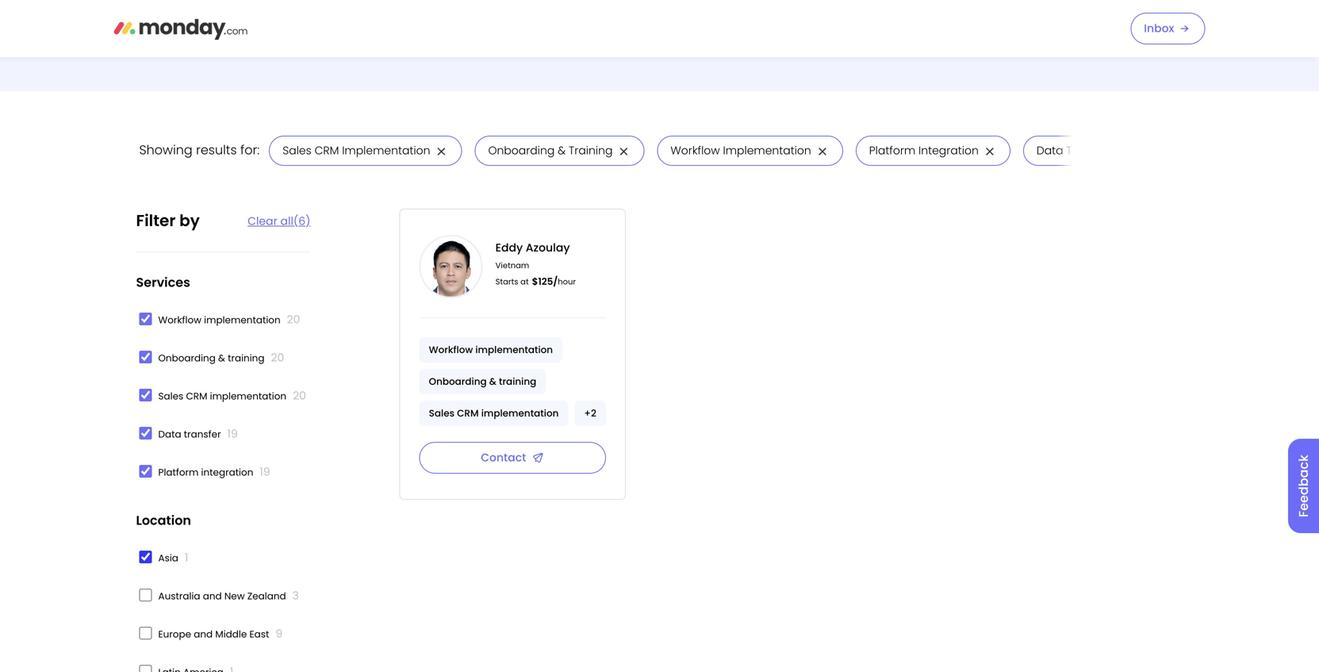 Task type: vqa. For each thing, say whether or not it's contained in the screenshot.


Task type: locate. For each thing, give the bounding box(es) containing it.
0 horizontal spatial the
[[363, 23, 380, 38]]

0 vertical spatial sales crm implementation
[[283, 143, 431, 158]]

0 vertical spatial data
[[1037, 143, 1064, 158]]

the inside discuss your goals and understand the process.
[[540, 42, 557, 58]]

1 vertical spatial integration
[[201, 466, 253, 479]]

workflow
[[671, 143, 720, 158], [158, 313, 202, 327], [429, 343, 473, 356]]

data
[[1037, 143, 1064, 158], [158, 428, 181, 441]]

your up workflow.
[[1047, 23, 1071, 38]]

onboarding
[[488, 143, 555, 158], [158, 352, 216, 365], [429, 375, 487, 388]]

integration
[[919, 143, 979, 158], [201, 466, 253, 479]]

0 horizontal spatial crm
[[186, 390, 207, 403]]

0 vertical spatial workflow
[[671, 143, 720, 158]]

1 vertical spatial crm
[[186, 390, 207, 403]]

1 horizontal spatial the
[[540, 42, 557, 58]]

crm up contact button
[[457, 407, 479, 420]]

2 horizontal spatial sales
[[429, 407, 455, 420]]

your
[[520, 23, 544, 38], [784, 23, 808, 38], [1047, 23, 1071, 38], [317, 42, 341, 58], [762, 42, 786, 58]]

workspace
[[811, 23, 871, 38]]

onboarding & training for sales crm implementation
[[488, 143, 613, 158]]

2 vertical spatial training
[[499, 375, 537, 388]]

1 horizontal spatial integration
[[919, 143, 979, 158]]

&
[[558, 143, 566, 158], [218, 352, 225, 365], [489, 375, 497, 388]]

2 remove image from the left
[[984, 143, 997, 159]]

vietnam
[[496, 260, 530, 271]]

and left middle
[[194, 628, 213, 641]]

remove image
[[435, 143, 449, 159], [618, 143, 631, 159]]

1 vertical spatial sales crm implementation
[[429, 407, 559, 420]]

0 horizontal spatial 19
[[227, 426, 238, 442]]

crm inside sales crm implementation 20
[[186, 390, 207, 403]]

remove image for implementation
[[816, 143, 830, 159]]

your inside explore our catalog to find the expert that meets your needs.
[[317, 42, 341, 58]]

data for data transfer
[[1037, 143, 1064, 158]]

0 vertical spatial 19
[[227, 426, 238, 442]]

hour
[[558, 276, 576, 287]]

2 horizontal spatial crm
[[457, 407, 479, 420]]

1 horizontal spatial remove image
[[618, 143, 631, 159]]

remove image for implementation
[[435, 143, 449, 159]]

and left new
[[203, 590, 222, 603]]

your left the goals
[[520, 23, 544, 38]]

process.
[[560, 42, 606, 58]]

2 horizontal spatial onboarding
[[488, 143, 555, 158]]

contact
[[481, 450, 526, 465]]

2 horizontal spatial workflow
[[671, 143, 720, 158]]

crm up data transfer 19
[[186, 390, 207, 403]]

monday logo image
[[114, 12, 248, 45]]

0 vertical spatial onboarding & training
[[488, 143, 613, 158]]

data transfer 19
[[158, 426, 238, 442]]

all
[[281, 213, 294, 229]]

find
[[339, 23, 359, 38]]

eddy azoulay vietnam starts at $125/ hour
[[496, 240, 576, 288]]

1 horizontal spatial platform
[[870, 143, 916, 158]]

workflow implementation
[[671, 143, 812, 158], [429, 343, 553, 356]]

new
[[224, 590, 245, 603]]

sales
[[283, 143, 312, 158], [158, 390, 184, 403], [429, 407, 455, 420]]

2 vertical spatial and
[[194, 628, 213, 641]]

0 horizontal spatial sales
[[158, 390, 184, 403]]

0 horizontal spatial platform
[[158, 466, 199, 479]]

1 vertical spatial onboarding
[[158, 352, 216, 365]]

workflow implementation 20
[[158, 312, 300, 327]]

and for 3
[[203, 590, 222, 603]]

your down to
[[317, 42, 341, 58]]

eddy
[[496, 240, 523, 256]]

0 vertical spatial sales
[[283, 143, 312, 158]]

contact button
[[420, 442, 606, 474]]

and
[[581, 23, 603, 38], [203, 590, 222, 603], [194, 628, 213, 641]]

1 horizontal spatial transfer
[[1067, 143, 1112, 158]]

1 vertical spatial onboarding & training
[[429, 375, 537, 388]]

platform integration 19
[[158, 464, 270, 480]]

20 for onboarding & training 20
[[271, 350, 284, 365]]

sales crm implementation for +2
[[429, 407, 559, 420]]

starts
[[496, 276, 519, 287]]

1 vertical spatial workflow
[[158, 313, 202, 327]]

0 horizontal spatial transfer
[[184, 428, 221, 441]]

east
[[250, 628, 269, 641]]

0 vertical spatial integration
[[919, 143, 979, 158]]

1 vertical spatial workflow implementation
[[429, 343, 553, 356]]

0 vertical spatial onboarding
[[488, 143, 555, 158]]

1 vertical spatial sales
[[158, 390, 184, 403]]

1 vertical spatial 20
[[271, 350, 284, 365]]

0 horizontal spatial with
[[736, 42, 758, 58]]

2 vertical spatial onboarding
[[429, 375, 487, 388]]

discuss your goals and understand the process.
[[472, 23, 606, 58]]

training for sales crm implementation
[[569, 143, 613, 158]]

2 vertical spatial sales
[[429, 407, 455, 420]]

work efficiently with your brand new, optimized workflow.
[[936, 23, 1108, 58]]

onboarding inside onboarding & training 20
[[158, 352, 216, 365]]

0 vertical spatial transfer
[[1067, 143, 1112, 158]]

explore
[[216, 23, 254, 38]]

and for 9
[[194, 628, 213, 641]]

transfer inside data transfer 19
[[184, 428, 221, 441]]

1 vertical spatial platform
[[158, 466, 199, 479]]

brand
[[1074, 23, 1108, 38]]

implementation
[[342, 143, 431, 158], [723, 143, 812, 158], [204, 313, 281, 327], [476, 343, 553, 356], [210, 390, 287, 403], [482, 407, 559, 420]]

platform for platform integration 19
[[158, 466, 199, 479]]

with up optimized in the top of the page
[[1021, 23, 1044, 38]]

None checkbox
[[139, 313, 152, 325], [139, 389, 152, 402], [139, 427, 152, 440], [139, 465, 152, 478], [139, 589, 152, 602], [139, 665, 152, 672], [139, 313, 152, 325], [139, 389, 152, 402], [139, 427, 152, 440], [139, 465, 152, 478], [139, 589, 152, 602], [139, 665, 152, 672]]

0 vertical spatial training
[[569, 143, 613, 158]]

1 horizontal spatial with
[[1021, 23, 1044, 38]]

remove image for integration
[[984, 143, 997, 159]]

0 horizontal spatial integration
[[201, 466, 253, 479]]

0 vertical spatial workflow implementation
[[671, 143, 812, 158]]

the down the goals
[[540, 42, 557, 58]]

asia 1
[[158, 550, 188, 565]]

0 horizontal spatial workflow
[[158, 313, 202, 327]]

onboarding & training for workflow implementation
[[429, 375, 537, 388]]

europe
[[158, 628, 191, 641]]

20
[[287, 312, 300, 327], [271, 350, 284, 365], [293, 388, 306, 404]]

platform for platform integration
[[870, 143, 916, 158]]

implementation inside workflow implementation 20
[[204, 313, 281, 327]]

that
[[253, 42, 276, 58]]

crm right for:
[[315, 143, 339, 158]]

1 remove image from the left
[[435, 143, 449, 159]]

transfer
[[1067, 143, 1112, 158], [184, 428, 221, 441]]

0 horizontal spatial &
[[218, 352, 225, 365]]

europe and middle east 9
[[158, 626, 283, 642]]

by
[[179, 210, 200, 232]]

work
[[936, 23, 963, 38]]

onboarding & training
[[488, 143, 613, 158], [429, 375, 537, 388]]

with down optimize
[[736, 42, 758, 58]]

1 horizontal spatial workflow implementation
[[671, 143, 812, 158]]

1 horizontal spatial &
[[489, 375, 497, 388]]

2 vertical spatial crm
[[457, 407, 479, 420]]

your inside discuss your goals and understand the process.
[[520, 23, 544, 38]]

needs.
[[344, 42, 380, 58]]

platform
[[870, 143, 916, 158], [158, 466, 199, 479]]

training
[[569, 143, 613, 158], [228, 352, 265, 365], [499, 375, 537, 388]]

1 horizontal spatial crm
[[315, 143, 339, 158]]

and inside australia and new zealand 3
[[203, 590, 222, 603]]

0 vertical spatial the
[[363, 23, 380, 38]]

sales crm implementation
[[283, 143, 431, 158], [429, 407, 559, 420]]

2 horizontal spatial training
[[569, 143, 613, 158]]

+2
[[584, 407, 597, 420]]

remove image
[[816, 143, 830, 159], [984, 143, 997, 159]]

1 horizontal spatial sales
[[283, 143, 312, 158]]

1 vertical spatial the
[[540, 42, 557, 58]]

1 horizontal spatial remove image
[[984, 143, 997, 159]]

2 vertical spatial &
[[489, 375, 497, 388]]

platform inside 'platform integration 19'
[[158, 466, 199, 479]]

1 horizontal spatial data
[[1037, 143, 1064, 158]]

2 remove image from the left
[[618, 143, 631, 159]]

1 remove image from the left
[[816, 143, 830, 159]]

the inside explore our catalog to find the expert that meets your needs.
[[363, 23, 380, 38]]

with inside build or optimize your workspace with your expert.
[[736, 42, 758, 58]]

0 vertical spatial 20
[[287, 312, 300, 327]]

6
[[299, 213, 306, 229]]

filter
[[136, 210, 176, 232]]

1 vertical spatial training
[[228, 352, 265, 365]]

)
[[306, 213, 311, 229]]

1 vertical spatial and
[[203, 590, 222, 603]]

0 vertical spatial platform
[[870, 143, 916, 158]]

1 vertical spatial data
[[158, 428, 181, 441]]

onboarding for workflow implementation
[[429, 375, 487, 388]]

build
[[690, 23, 717, 38]]

the for understand
[[540, 42, 557, 58]]

0 vertical spatial with
[[1021, 23, 1044, 38]]

1 vertical spatial 19
[[260, 464, 270, 480]]

0 vertical spatial and
[[581, 23, 603, 38]]

1
[[185, 550, 188, 565]]

clear
[[248, 213, 278, 229]]

the
[[363, 23, 380, 38], [540, 42, 557, 58]]

19
[[227, 426, 238, 442], [260, 464, 270, 480]]

1 horizontal spatial training
[[499, 375, 537, 388]]

0 vertical spatial &
[[558, 143, 566, 158]]

and inside europe and middle east 9
[[194, 628, 213, 641]]

1 vertical spatial &
[[218, 352, 225, 365]]

2 vertical spatial 20
[[293, 388, 306, 404]]

onboarding for sales crm implementation
[[488, 143, 555, 158]]

the up needs.
[[363, 23, 380, 38]]

0 horizontal spatial data
[[158, 428, 181, 441]]

0 horizontal spatial remove image
[[435, 143, 449, 159]]

0 horizontal spatial training
[[228, 352, 265, 365]]

catalog
[[279, 23, 322, 38]]

9
[[276, 626, 283, 642]]

1 horizontal spatial onboarding
[[429, 375, 487, 388]]

and up process.
[[581, 23, 603, 38]]

None checkbox
[[139, 351, 152, 363], [139, 551, 152, 564], [139, 627, 152, 640], [139, 351, 152, 363], [139, 551, 152, 564], [139, 627, 152, 640]]

1 horizontal spatial 19
[[260, 464, 270, 480]]

clear all ( 6 )
[[248, 213, 311, 229]]

1 horizontal spatial workflow
[[429, 343, 473, 356]]

crm
[[315, 143, 339, 158], [186, 390, 207, 403], [457, 407, 479, 420]]

2 horizontal spatial &
[[558, 143, 566, 158]]

workflow.
[[1040, 42, 1089, 58]]

& for workflow implementation
[[489, 375, 497, 388]]

0 horizontal spatial onboarding
[[158, 352, 216, 365]]

2 vertical spatial workflow
[[429, 343, 473, 356]]

data inside data transfer 19
[[158, 428, 181, 441]]

1 vertical spatial transfer
[[184, 428, 221, 441]]

with
[[1021, 23, 1044, 38], [736, 42, 758, 58]]

sales for onboarding & training
[[283, 143, 312, 158]]

0 horizontal spatial remove image
[[816, 143, 830, 159]]

or
[[720, 23, 731, 38]]

integration inside 'platform integration 19'
[[201, 466, 253, 479]]

1 vertical spatial with
[[736, 42, 758, 58]]

0 vertical spatial crm
[[315, 143, 339, 158]]



Task type: describe. For each thing, give the bounding box(es) containing it.
showing
[[139, 141, 193, 159]]

onboarding & training 20
[[158, 350, 284, 365]]

workflow inside workflow implementation 20
[[158, 313, 202, 327]]

zealand
[[247, 590, 286, 603]]

training for workflow implementation
[[499, 375, 537, 388]]

location
[[136, 512, 191, 529]]

$125/
[[532, 275, 558, 288]]

your inside work efficiently with your brand new, optimized workflow.
[[1047, 23, 1071, 38]]

platform integration
[[870, 143, 979, 158]]

and inside discuss your goals and understand the process.
[[581, 23, 603, 38]]

expert.
[[789, 42, 825, 58]]

& inside onboarding & training 20
[[218, 352, 225, 365]]

feedback
[[1295, 455, 1313, 517]]

sales inside sales crm implementation 20
[[158, 390, 184, 403]]

new,
[[954, 42, 979, 58]]

(
[[294, 213, 299, 229]]

0 horizontal spatial workflow implementation
[[429, 343, 553, 356]]

optimized
[[982, 42, 1037, 58]]

the for find
[[363, 23, 380, 38]]

sales crm implementation for onboarding & training
[[283, 143, 431, 158]]

asia
[[158, 552, 179, 565]]

to
[[325, 23, 336, 38]]

azoulay
[[526, 240, 570, 256]]

crm for onboarding & training
[[315, 143, 339, 158]]

inbox
[[1145, 21, 1175, 36]]

your down optimize
[[762, 42, 786, 58]]

meets
[[279, 42, 314, 58]]

inbox button
[[1131, 13, 1206, 44]]

goals
[[547, 23, 578, 38]]

discuss
[[476, 23, 517, 38]]

services
[[136, 273, 190, 291]]

expert
[[216, 42, 250, 58]]

remove image for training
[[618, 143, 631, 159]]

for:
[[240, 141, 260, 159]]

optimize
[[734, 23, 781, 38]]

at
[[521, 276, 529, 287]]

transfer for data transfer 19
[[184, 428, 221, 441]]

implementation inside sales crm implementation 20
[[210, 390, 287, 403]]

australia
[[158, 590, 200, 603]]

results
[[196, 141, 237, 159]]

sales crm implementation 20
[[158, 388, 306, 404]]

build or optimize your workspace with your expert.
[[690, 23, 871, 58]]

efficiently
[[966, 23, 1018, 38]]

crm for +2
[[457, 407, 479, 420]]

australia and new zealand 3
[[158, 588, 299, 604]]

eddy azoulay image
[[420, 235, 483, 298]]

19 for data transfer 19
[[227, 426, 238, 442]]

20 for sales crm implementation 20
[[293, 388, 306, 404]]

with inside work efficiently with your brand new, optimized workflow.
[[1021, 23, 1044, 38]]

integration for platform integration 19
[[201, 466, 253, 479]]

filter by
[[136, 210, 200, 232]]

3
[[293, 588, 299, 604]]

training inside onboarding & training 20
[[228, 352, 265, 365]]

showing results for:
[[139, 141, 260, 159]]

middle
[[215, 628, 247, 641]]

data for data transfer 19
[[158, 428, 181, 441]]

& for sales crm implementation
[[558, 143, 566, 158]]

understand
[[472, 42, 537, 58]]

data transfer
[[1037, 143, 1112, 158]]

feedback link
[[1289, 439, 1320, 533]]

our
[[257, 23, 276, 38]]

explore our catalog to find the expert that meets your needs.
[[216, 23, 380, 58]]

your up the expert.
[[784, 23, 808, 38]]

integration for platform integration
[[919, 143, 979, 158]]

19 for platform integration 19
[[260, 464, 270, 480]]

transfer for data transfer
[[1067, 143, 1112, 158]]

sales for +2
[[429, 407, 455, 420]]



